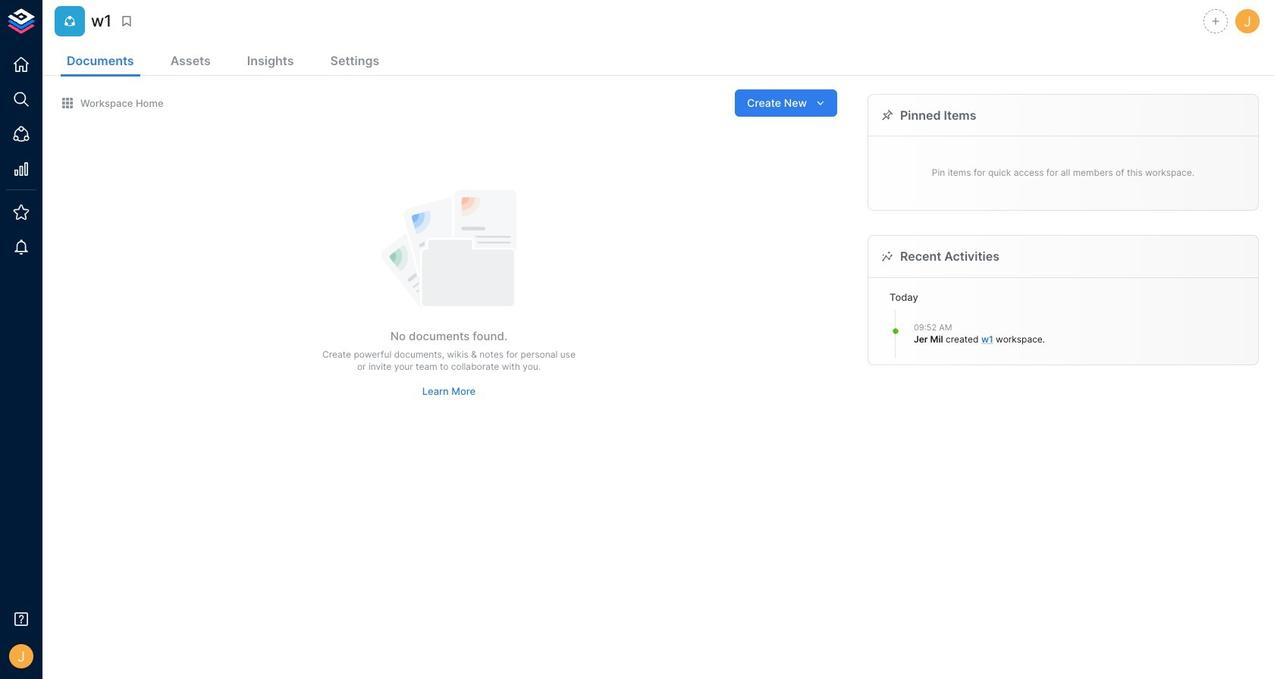 Task type: vqa. For each thing, say whether or not it's contained in the screenshot.
"Comments" IMAGE
no



Task type: describe. For each thing, give the bounding box(es) containing it.
bookmark image
[[120, 14, 134, 28]]



